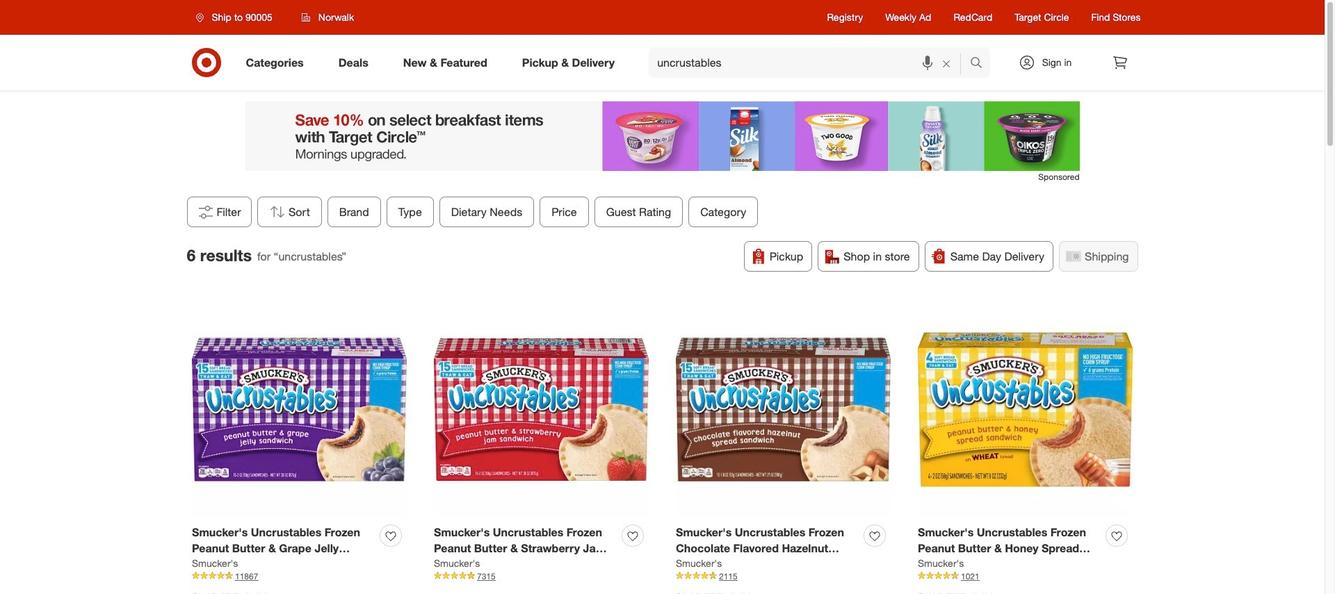Task type: vqa. For each thing, say whether or not it's contained in the screenshot.
Advent
no



Task type: locate. For each thing, give the bounding box(es) containing it.
smucker's uncrustables frozen peanut butter & honey spread sandwich - 8oz/4ct image
[[918, 302, 1133, 517], [918, 302, 1133, 517]]

smucker's uncrustables frozen chocolate flavored hazelnut spread sandwich image
[[676, 302, 891, 517], [676, 302, 891, 517]]

smucker's uncrustables frozen peanut butter & grape jelly sandwich image
[[192, 302, 407, 517], [192, 302, 407, 517]]

What can we help you find? suggestions appear below search field
[[649, 47, 974, 78]]

smucker's uncrustables frozen peanut butter & strawberry jam sandwich image
[[434, 302, 649, 517], [434, 302, 649, 517]]



Task type: describe. For each thing, give the bounding box(es) containing it.
advertisement element
[[245, 102, 1080, 171]]



